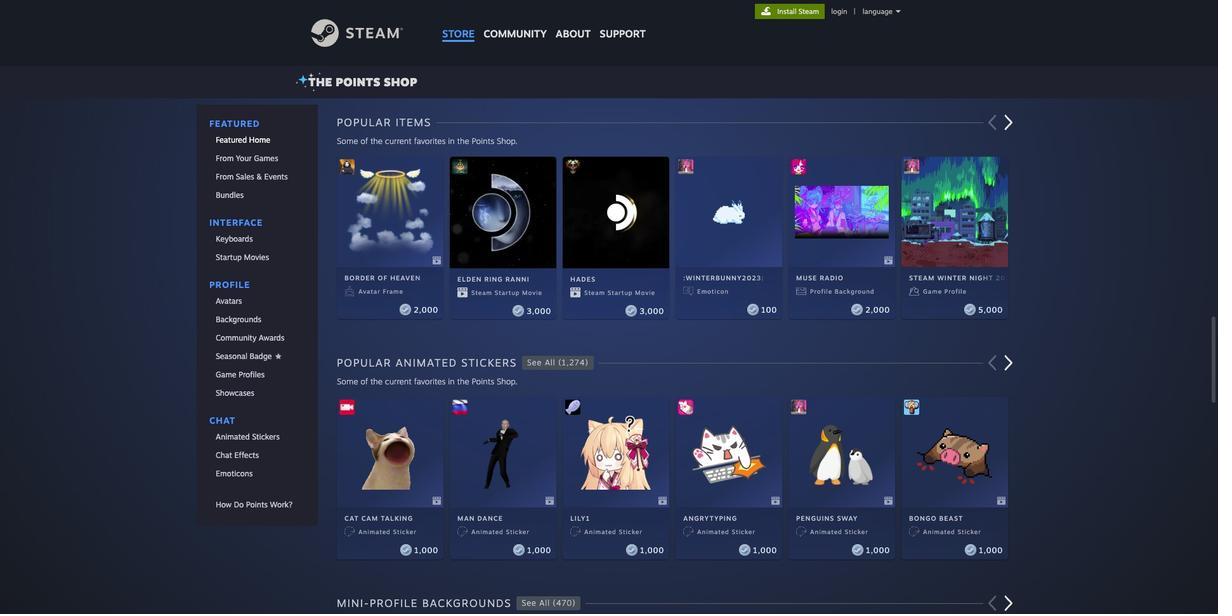 Task type: locate. For each thing, give the bounding box(es) containing it.
steam up the game profile
[[910, 274, 935, 282]]

0 vertical spatial shop.
[[497, 136, 518, 146]]

games
[[254, 154, 278, 163]]

1 2,000 from the left
[[414, 305, 439, 314]]

mini-
[[337, 597, 370, 610]]

current down popular animated stickers
[[385, 376, 412, 387]]

steam startup movie down hades
[[585, 289, 656, 297]]

popular for popular animated stickers
[[337, 356, 392, 369]]

awards
[[259, 333, 285, 343]]

2 favorites from the top
[[414, 376, 446, 387]]

1 vertical spatial popular
[[337, 356, 392, 369]]

elden ring image
[[453, 159, 468, 175]]

of
[[361, 136, 368, 146], [378, 274, 388, 282], [361, 376, 368, 387]]

in for animated
[[448, 376, 455, 387]]

animated sticker down dance
[[472, 528, 530, 536]]

3 animated sticker from the left
[[585, 528, 643, 536]]

chat effects
[[216, 451, 259, 460]]

1 vertical spatial some
[[337, 376, 358, 387]]

game down "winter"
[[924, 288, 943, 295]]

ring
[[485, 275, 503, 283]]

sticker for man dance
[[506, 528, 530, 536]]

1 horizontal spatial 2,000
[[866, 305, 891, 314]]

1 vertical spatial favorites
[[414, 376, 446, 387]]

3,000 for elden ring ranni
[[527, 306, 552, 316]]

featured home
[[216, 135, 270, 145]]

2 horizontal spatial winter sale 2023 image
[[904, 159, 920, 175]]

1 1,000 from the left
[[415, 546, 439, 555]]

steam right install
[[799, 7, 819, 16]]

bongo
[[910, 514, 937, 522]]

5 1,000 from the left
[[866, 546, 891, 555]]

3 1,000 from the left
[[640, 546, 665, 555]]

2 2,000 from the left
[[866, 305, 891, 314]]

0 vertical spatial game
[[924, 288, 943, 295]]

0 vertical spatial favorites
[[414, 136, 446, 146]]

support link
[[596, 0, 651, 43]]

1,000 for lily1
[[640, 546, 665, 555]]

favorites down items
[[414, 136, 446, 146]]

animated sticker down 'angrytyping'
[[698, 528, 756, 536]]

1 current from the top
[[385, 136, 412, 146]]

animated for bongo beast
[[924, 528, 956, 536]]

4 sticker from the left
[[732, 528, 756, 536]]

in
[[448, 136, 455, 146], [448, 376, 455, 387]]

1 vertical spatial some of the current favorites in the points shop.
[[337, 376, 518, 387]]

see for mini-profile backgrounds
[[522, 599, 537, 608]]

animated stickers
[[216, 432, 280, 442]]

6 animated sticker from the left
[[924, 528, 982, 536]]

1 vertical spatial see
[[522, 599, 537, 608]]

startup
[[216, 253, 242, 262], [495, 289, 520, 297], [608, 289, 633, 297]]

all for popular animated stickers
[[545, 358, 556, 367]]

how do points work? link
[[197, 496, 318, 513]]

events
[[264, 172, 288, 182]]

0 horizontal spatial backgrounds
[[216, 315, 262, 324]]

2 horizontal spatial profile
[[945, 288, 967, 295]]

0 horizontal spatial 3,000
[[527, 306, 552, 316]]

animated down 'lily1'
[[585, 528, 617, 536]]

see for popular animated stickers
[[527, 358, 542, 367]]

animated sticker for cat cam talking
[[359, 528, 417, 536]]

profile background
[[811, 288, 875, 295]]

1 movie from the left
[[522, 289, 543, 297]]

badge
[[250, 352, 272, 361]]

1 animated sticker from the left
[[359, 528, 417, 536]]

game down the seasonal
[[216, 370, 237, 380]]

2 popular from the top
[[337, 356, 392, 369]]

all left (470) on the bottom of the page
[[540, 599, 550, 608]]

2 shop. from the top
[[497, 376, 518, 387]]

sales
[[236, 172, 254, 182]]

1 vertical spatial from
[[216, 172, 234, 182]]

1 vertical spatial stickers
[[252, 432, 280, 442]]

of for items
[[361, 136, 368, 146]]

backgrounds inside "link"
[[216, 315, 262, 324]]

animated down dance
[[472, 528, 504, 536]]

animated sticker down sway
[[811, 528, 869, 536]]

night
[[970, 274, 994, 282]]

roots of pacha image
[[904, 400, 920, 415]]

from up bundles
[[216, 172, 234, 182]]

game
[[924, 288, 943, 295], [216, 370, 237, 380]]

the up russian life simulator image
[[457, 376, 470, 387]]

seasonal badge link
[[197, 348, 318, 365]]

0 vertical spatial some of the current favorites in the points shop.
[[337, 136, 518, 146]]

2 animated sticker from the left
[[472, 528, 530, 536]]

install
[[778, 7, 797, 16]]

0 vertical spatial some
[[337, 136, 358, 146]]

1 favorites from the top
[[414, 136, 446, 146]]

global menu navigation
[[438, 0, 651, 46]]

ranni
[[506, 275, 530, 283]]

community
[[216, 333, 257, 343]]

some of the current favorites in the points shop. down items
[[337, 136, 518, 146]]

2 1,000 from the left
[[527, 546, 552, 555]]

bongo beast
[[910, 514, 964, 522]]

0 vertical spatial backgrounds
[[216, 315, 262, 324]]

stickers up russian life simulator image
[[462, 356, 517, 369]]

dance
[[478, 514, 503, 522]]

0 horizontal spatial movie
[[522, 289, 543, 297]]

the up elden ring icon on the top left of the page
[[457, 136, 470, 146]]

1 steam startup movie from the left
[[472, 289, 543, 297]]

0 vertical spatial of
[[361, 136, 368, 146]]

from left your
[[216, 154, 234, 163]]

game for game profiles
[[216, 370, 237, 380]]

1 vertical spatial in
[[448, 376, 455, 387]]

1 horizontal spatial startup
[[495, 289, 520, 297]]

see left (470) on the bottom of the page
[[522, 599, 537, 608]]

current
[[385, 136, 412, 146], [385, 376, 412, 387]]

animated down 'angrytyping'
[[698, 528, 730, 536]]

1 horizontal spatial winter sale 2023 image
[[792, 400, 807, 415]]

2 horizontal spatial startup
[[608, 289, 633, 297]]

emoticons link
[[197, 465, 318, 482]]

startup for hades
[[608, 289, 633, 297]]

0 vertical spatial current
[[385, 136, 412, 146]]

animated down bongo beast
[[924, 528, 956, 536]]

popular animated stickers
[[337, 356, 517, 369]]

stickers up chat effects link
[[252, 432, 280, 442]]

hades image
[[566, 159, 581, 175]]

6 sticker from the left
[[958, 528, 982, 536]]

current down popular items
[[385, 136, 412, 146]]

0 horizontal spatial 2,000
[[414, 305, 439, 314]]

0 vertical spatial in
[[448, 136, 455, 146]]

animated sticker for bongo beast
[[924, 528, 982, 536]]

shop. for popular animated stickers
[[497, 376, 518, 387]]

link to the steam homepage image
[[311, 19, 423, 47]]

store
[[442, 27, 475, 40]]

muse
[[797, 274, 818, 282]]

some of the current favorites in the points shop. for items
[[337, 136, 518, 146]]

community
[[484, 27, 547, 40]]

steam startup movie down the ranni
[[472, 289, 543, 297]]

russian life simulator image
[[453, 400, 468, 415]]

see inside "link"
[[522, 599, 537, 608]]

profile for game profile
[[945, 288, 967, 295]]

see left the (1,274)
[[527, 358, 542, 367]]

animated sticker down beast
[[924, 528, 982, 536]]

2 sticker from the left
[[506, 528, 530, 536]]

1 sticker from the left
[[393, 528, 417, 536]]

favorites
[[414, 136, 446, 146], [414, 376, 446, 387]]

1 in from the top
[[448, 136, 455, 146]]

1,000 for penguins sway
[[866, 546, 891, 555]]

some up the stream service image at the bottom
[[337, 376, 358, 387]]

peace, death! 2 image
[[340, 159, 355, 175]]

all inside "link"
[[540, 599, 550, 608]]

2,000 down heaven
[[414, 305, 439, 314]]

see
[[527, 358, 542, 367], [522, 599, 537, 608]]

the
[[371, 136, 383, 146], [457, 136, 470, 146], [371, 376, 383, 387], [457, 376, 470, 387]]

login link
[[829, 7, 850, 16]]

cam
[[362, 514, 378, 522]]

1 horizontal spatial backgrounds
[[422, 597, 512, 610]]

winter sale 2023 image
[[679, 159, 694, 175], [904, 159, 920, 175], [792, 400, 807, 415]]

1 vertical spatial current
[[385, 376, 412, 387]]

2 movie from the left
[[635, 289, 656, 297]]

1 3,000 from the left
[[527, 306, 552, 316]]

steam down elden ring ranni
[[472, 289, 493, 297]]

shop.
[[497, 136, 518, 146], [497, 376, 518, 387]]

favorites for items
[[414, 136, 446, 146]]

1 horizontal spatial game
[[924, 288, 943, 295]]

2,000 down 'background'
[[866, 305, 891, 314]]

1 horizontal spatial movie
[[635, 289, 656, 297]]

profile for mini-profile backgrounds
[[370, 597, 418, 610]]

animated for man dance
[[472, 528, 504, 536]]

muse radio
[[797, 274, 844, 282]]

animated
[[396, 356, 457, 369], [216, 432, 250, 442], [359, 528, 391, 536], [472, 528, 504, 536], [585, 528, 617, 536], [698, 528, 730, 536], [811, 528, 843, 536], [924, 528, 956, 536]]

animated sticker down 'lily1'
[[585, 528, 643, 536]]

some
[[337, 136, 358, 146], [337, 376, 358, 387]]

2 3,000 from the left
[[640, 306, 665, 316]]

hades
[[571, 275, 596, 283]]

backgrounds link
[[197, 311, 318, 328]]

account menu navigation
[[755, 4, 908, 19]]

animated down cat cam talking
[[359, 528, 391, 536]]

in up russian life simulator image
[[448, 376, 455, 387]]

animated down penguins sway
[[811, 528, 843, 536]]

the points shop link
[[296, 72, 423, 92]]

winter sale 2023 image for 5,000
[[904, 159, 920, 175]]

points
[[336, 75, 381, 89], [472, 136, 495, 146], [472, 376, 495, 387], [246, 500, 268, 510]]

2 some from the top
[[337, 376, 358, 387]]

avatar frame
[[359, 288, 404, 295]]

1 vertical spatial all
[[540, 599, 550, 608]]

startup movies
[[216, 253, 269, 262]]

current for animated
[[385, 376, 412, 387]]

0 horizontal spatial profile
[[370, 597, 418, 610]]

all left the (1,274)
[[545, 358, 556, 367]]

work?
[[270, 500, 293, 510]]

about
[[556, 27, 591, 40]]

1 horizontal spatial stickers
[[462, 356, 517, 369]]

showcases link
[[197, 385, 318, 402]]

steam down hades
[[585, 289, 606, 297]]

1 from from the top
[[216, 154, 234, 163]]

steam winter night 2023
[[910, 274, 1016, 282]]

animated for lily1
[[585, 528, 617, 536]]

2 vertical spatial of
[[361, 376, 368, 387]]

5 sticker from the left
[[845, 528, 869, 536]]

0 vertical spatial all
[[545, 358, 556, 367]]

0 horizontal spatial startup
[[216, 253, 242, 262]]

2 some of the current favorites in the points shop. from the top
[[337, 376, 518, 387]]

1 horizontal spatial profile
[[811, 288, 833, 295]]

4 animated sticker from the left
[[698, 528, 756, 536]]

shop. for popular items
[[497, 136, 518, 146]]

1 horizontal spatial steam startup movie
[[585, 289, 656, 297]]

3 sticker from the left
[[619, 528, 643, 536]]

2 current from the top
[[385, 376, 412, 387]]

current for items
[[385, 136, 412, 146]]

0 vertical spatial from
[[216, 154, 234, 163]]

favorites down popular animated stickers
[[414, 376, 446, 387]]

2 from from the top
[[216, 172, 234, 182]]

see all (470) link
[[512, 597, 581, 611]]

2 steam startup movie from the left
[[585, 289, 656, 297]]

1 vertical spatial game
[[216, 370, 237, 380]]

6 1,000 from the left
[[979, 546, 1004, 555]]

store link
[[438, 0, 479, 46]]

animated sticker down cat cam talking
[[359, 528, 417, 536]]

animated sticker for man dance
[[472, 528, 530, 536]]

from your games
[[216, 154, 278, 163]]

0 horizontal spatial steam startup movie
[[472, 289, 543, 297]]

5 animated sticker from the left
[[811, 528, 869, 536]]

animated sticker for penguins sway
[[811, 528, 869, 536]]

3,000
[[527, 306, 552, 316], [640, 306, 665, 316]]

sticker for lily1
[[619, 528, 643, 536]]

some of the current favorites in the points shop.
[[337, 136, 518, 146], [337, 376, 518, 387]]

border of heaven
[[345, 274, 421, 282]]

0 vertical spatial popular
[[337, 116, 392, 129]]

0 vertical spatial stickers
[[462, 356, 517, 369]]

2 in from the top
[[448, 376, 455, 387]]

in up elden ring icon on the top left of the page
[[448, 136, 455, 146]]

1 popular from the top
[[337, 116, 392, 129]]

1 some of the current favorites in the points shop. from the top
[[337, 136, 518, 146]]

nyaruru fishy fight image
[[566, 400, 581, 415]]

0 horizontal spatial game
[[216, 370, 237, 380]]

1,000 for man dance
[[527, 546, 552, 555]]

2,000 for frame
[[414, 305, 439, 314]]

1 horizontal spatial 3,000
[[640, 306, 665, 316]]

4 1,000 from the left
[[753, 546, 778, 555]]

1 shop. from the top
[[497, 136, 518, 146]]

man
[[458, 514, 475, 522]]

sticker
[[393, 528, 417, 536], [506, 528, 530, 536], [619, 528, 643, 536], [732, 528, 756, 536], [845, 528, 869, 536], [958, 528, 982, 536]]

stickers
[[462, 356, 517, 369], [252, 432, 280, 442]]

0 vertical spatial see
[[527, 358, 542, 367]]

animated up russian life simulator image
[[396, 356, 457, 369]]

2,000
[[414, 305, 439, 314], [866, 305, 891, 314]]

penguins sway
[[797, 514, 858, 522]]

community link
[[479, 0, 551, 46]]

0 horizontal spatial winter sale 2023 image
[[679, 159, 694, 175]]

some up peace, death! 2 icon
[[337, 136, 358, 146]]

popular up the stream service image at the bottom
[[337, 356, 392, 369]]

popular down 'the points shop'
[[337, 116, 392, 129]]

profile
[[811, 288, 833, 295], [945, 288, 967, 295], [370, 597, 418, 610]]

some of the current favorites in the points shop. down popular animated stickers
[[337, 376, 518, 387]]

1 vertical spatial shop.
[[497, 376, 518, 387]]

movies
[[244, 253, 269, 262]]

1 some from the top
[[337, 136, 358, 146]]



Task type: vqa. For each thing, say whether or not it's contained in the screenshot.
Game
yes



Task type: describe. For each thing, give the bounding box(es) containing it.
see all (470)
[[522, 599, 576, 608]]

cat cam talking
[[345, 514, 413, 522]]

featured home link
[[197, 131, 318, 149]]

seasonal
[[216, 352, 248, 361]]

1,000 for angrytyping
[[753, 546, 778, 555]]

shop
[[384, 75, 418, 89]]

steam inside account menu navigation
[[799, 7, 819, 16]]

install steam
[[778, 7, 819, 16]]

sticker for angrytyping
[[732, 528, 756, 536]]

movie for hades
[[635, 289, 656, 297]]

from for from sales & events
[[216, 172, 234, 182]]

see all (1,274) button
[[522, 356, 594, 370]]

from for from your games
[[216, 154, 234, 163]]

stream service image
[[340, 400, 355, 415]]

keyboards
[[216, 234, 253, 244]]

language
[[863, 7, 893, 16]]

the points shop
[[308, 75, 418, 89]]

sticker for penguins sway
[[845, 528, 869, 536]]

see all (1,274) link
[[517, 356, 594, 370]]

0 horizontal spatial stickers
[[252, 432, 280, 442]]

talking
[[381, 514, 413, 522]]

avatar
[[359, 288, 381, 295]]

community awards link
[[197, 329, 318, 347]]

1 vertical spatial of
[[378, 274, 388, 282]]

your
[[236, 154, 252, 163]]

showcases
[[216, 388, 255, 398]]

sway
[[837, 514, 858, 522]]

animated for penguins sway
[[811, 528, 843, 536]]

bundles
[[216, 190, 244, 200]]

penguins
[[797, 514, 835, 522]]

in for items
[[448, 136, 455, 146]]

2023
[[996, 274, 1016, 282]]

background
[[835, 288, 875, 295]]

login
[[832, 7, 848, 16]]

game profiles
[[216, 370, 265, 380]]

from sales & events link
[[197, 168, 318, 185]]

winter sale 2023 image for 100
[[679, 159, 694, 175]]

how do points work?
[[216, 500, 293, 510]]

elden ring ranni
[[458, 275, 530, 283]]

muse dash image
[[792, 159, 807, 175]]

all for mini-profile backgrounds
[[540, 599, 550, 608]]

&
[[257, 172, 262, 182]]

some of the current favorites in the points shop. for animated
[[337, 376, 518, 387]]

frame
[[383, 288, 404, 295]]

home
[[249, 135, 270, 145]]

heaven
[[390, 274, 421, 282]]

3,000 for hades
[[640, 306, 665, 316]]

see all (470) button
[[517, 597, 581, 611]]

animated sticker for lily1
[[585, 528, 643, 536]]

cat
[[345, 514, 359, 522]]

startup movies link
[[197, 249, 318, 266]]

miss neko 2 image
[[679, 400, 694, 415]]

lily1
[[571, 514, 590, 522]]

chat effects link
[[197, 447, 318, 464]]

border
[[345, 274, 375, 282]]

popular for popular items
[[337, 116, 392, 129]]

animated for cat cam talking
[[359, 528, 391, 536]]

steam startup movie for elden ring ranni
[[472, 289, 543, 297]]

emoticons
[[216, 469, 253, 479]]

avatars link
[[197, 293, 318, 310]]

5,000
[[979, 305, 1004, 314]]

:winterbunny2023:
[[684, 274, 764, 282]]

do
[[234, 500, 244, 510]]

of for animated
[[361, 376, 368, 387]]

elden
[[458, 275, 482, 283]]

featured
[[216, 135, 247, 145]]

game profiles link
[[197, 366, 318, 383]]

keyboards link
[[197, 230, 318, 248]]

popular items
[[337, 116, 432, 129]]

the
[[308, 75, 333, 89]]

profiles
[[239, 370, 265, 380]]

2,000 for background
[[866, 305, 891, 314]]

animated stickers link
[[197, 428, 318, 446]]

the down popular animated stickers
[[371, 376, 383, 387]]

points inside 'link'
[[336, 75, 381, 89]]

animated for angrytyping
[[698, 528, 730, 536]]

seasonal badge
[[216, 352, 272, 361]]

winter
[[938, 274, 967, 282]]

sticker for bongo beast
[[958, 528, 982, 536]]

animated sticker for angrytyping
[[698, 528, 756, 536]]

some for popular animated stickers
[[337, 376, 358, 387]]

1,000 for bongo beast
[[979, 546, 1004, 555]]

1 vertical spatial backgrounds
[[422, 597, 512, 610]]

(1,274)
[[559, 358, 589, 367]]

bundles link
[[197, 187, 318, 204]]

items
[[396, 116, 432, 129]]

movie for elden ring ranni
[[522, 289, 543, 297]]

login | language
[[832, 7, 893, 16]]

(470)
[[553, 599, 576, 608]]

startup for elden ring ranni
[[495, 289, 520, 297]]

from sales & events
[[216, 172, 288, 182]]

install steam link
[[755, 4, 825, 19]]

about link
[[551, 0, 596, 43]]

the down popular items
[[371, 136, 383, 146]]

animated up chat effects
[[216, 432, 250, 442]]

mini-profile backgrounds
[[337, 597, 512, 610]]

how
[[216, 500, 232, 510]]

favorites for animated
[[414, 376, 446, 387]]

some for popular items
[[337, 136, 358, 146]]

avatars
[[216, 296, 242, 306]]

beast
[[940, 514, 964, 522]]

effects
[[234, 451, 259, 460]]

see all (1,274)
[[527, 358, 589, 367]]

1,000 for cat cam talking
[[415, 546, 439, 555]]

game for game profile
[[924, 288, 943, 295]]

steam startup movie for hades
[[585, 289, 656, 297]]

sticker for cat cam talking
[[393, 528, 417, 536]]

emoticon
[[698, 288, 729, 295]]

support
[[600, 27, 646, 40]]

radio
[[820, 274, 844, 282]]

chat
[[216, 451, 232, 460]]



